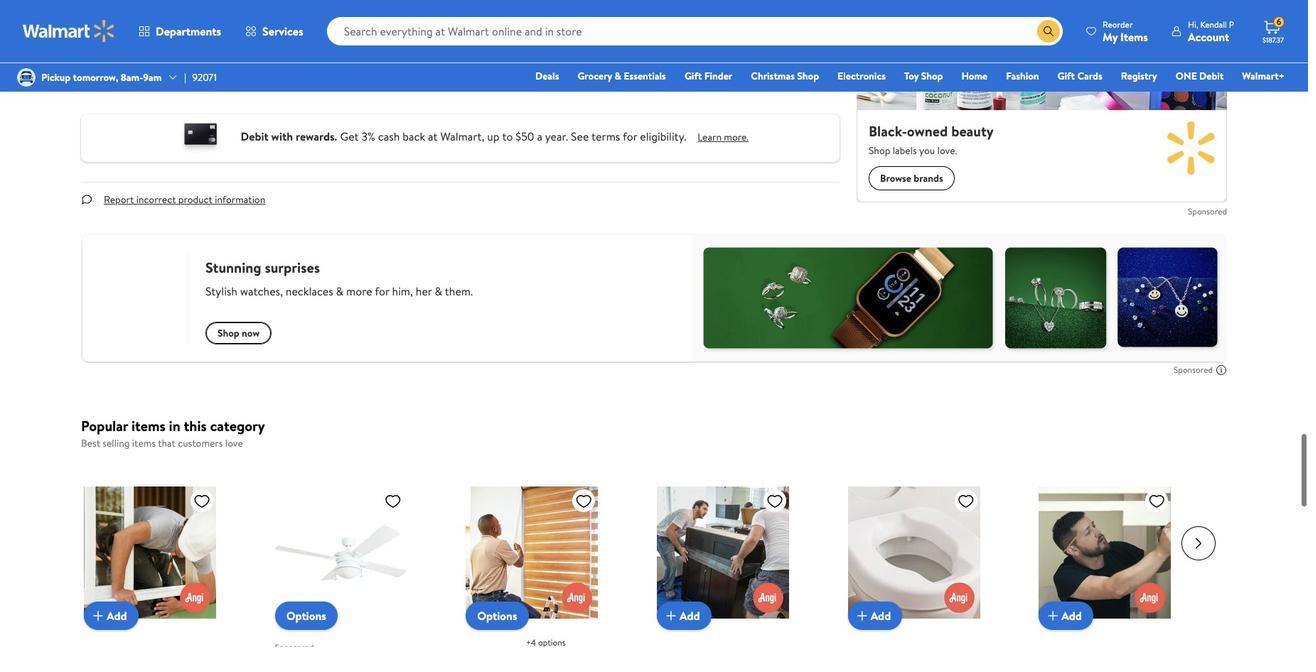 Task type: describe. For each thing, give the bounding box(es) containing it.
gift for gift finder
[[685, 69, 702, 83]]

0 vertical spatial items
[[131, 417, 166, 436]]

essentials
[[624, 69, 666, 83]]

a
[[537, 129, 542, 145]]

registry
[[1121, 69, 1157, 83]]

max,
[[140, 0, 160, 8]]

walmart+
[[1242, 69, 1285, 83]]

0 horizontal spatial debit
[[241, 129, 269, 145]]

0 vertical spatial sponsored
[[1188, 205, 1227, 217]]

christmas
[[751, 69, 795, 83]]

items
[[1120, 29, 1148, 44]]

9am
[[143, 70, 162, 85]]

words
[[323, 0, 349, 8]]

we
[[183, 8, 197, 22]]

bunk bed assembly services image
[[1039, 487, 1171, 619]]

more.
[[724, 130, 749, 145]]

grocery & essentials
[[578, 69, 666, 83]]

at
[[428, 129, 438, 145]]

product
[[178, 193, 212, 207]]

reorder my items
[[1103, 18, 1148, 44]]

rewards.
[[296, 129, 337, 145]]

hi
[[102, 0, 112, 8]]

departments
[[156, 23, 221, 39]]

6 product group from the left
[[1039, 459, 1198, 648]]

registry link
[[1114, 68, 1164, 84]]

report
[[104, 193, 134, 207]]

selling
[[103, 436, 130, 451]]

add button for bunk bed assembly services image
[[1039, 602, 1093, 631]]

my
[[1103, 29, 1118, 44]]

bathroom hardware assembly image
[[657, 487, 789, 619]]

toy
[[904, 69, 919, 83]]

window treatment installation image
[[84, 487, 216, 619]]

single shade or blind installation image
[[466, 487, 598, 619]]

for
[[623, 129, 637, 145]]

reorder
[[1103, 18, 1133, 30]]

this
[[184, 417, 207, 436]]

year.
[[545, 129, 568, 145]]

0 vertical spatial see
[[429, 60, 444, 74]]

kendall
[[1200, 18, 1227, 30]]

add to cart image
[[90, 608, 107, 625]]

back
[[402, 129, 425, 145]]

popular
[[81, 417, 128, 436]]

learn more.
[[698, 130, 749, 145]]

grocery & essentials link
[[571, 68, 672, 84]]

get
[[340, 129, 359, 145]]

reviews
[[459, 60, 491, 74]]

you
[[225, 0, 241, 8]]

$187.37
[[1263, 35, 1284, 45]]

debit with rewards. get 3% cash back at walmart, up to $50 a year. see terms for eligibility.
[[241, 129, 686, 145]]

information
[[215, 193, 265, 207]]

kind
[[303, 0, 321, 8]]

all
[[447, 60, 457, 74]]

p
[[1229, 18, 1234, 30]]

hi, kendall p account
[[1188, 18, 1234, 44]]

eligibility.
[[640, 129, 686, 145]]

gift cards link
[[1051, 68, 1109, 84]]

provide
[[237, 8, 270, 22]]

report incorrect product information
[[104, 193, 265, 207]]

add to favorites list, toilet seat elevator installation image
[[957, 493, 974, 511]]

0 vertical spatial debit
[[1199, 69, 1224, 83]]

6
[[1276, 16, 1281, 28]]

cards
[[1077, 69, 1102, 83]]

options link for prominence home auletta 52" white indoor/outdoor ceiling fan with 4 blades, light kit, pull chains & reverse airflow image
[[275, 602, 338, 631]]

finder
[[704, 69, 732, 83]]

4 product group from the left
[[657, 459, 817, 648]]

services button
[[233, 14, 315, 48]]

assembly
[[102, 8, 141, 22]]

christmas shop link
[[745, 68, 825, 84]]

account
[[1188, 29, 1229, 44]]

departments button
[[127, 14, 233, 48]]

add to favorites list, bunk bed assembly services image
[[1148, 493, 1165, 511]]

| 92071
[[184, 70, 217, 85]]

incorrect
[[136, 193, 176, 207]]

|
[[184, 70, 186, 85]]

up
[[487, 129, 499, 145]]

1 vertical spatial items
[[132, 436, 156, 451]]

that
[[158, 436, 176, 451]]

strive
[[199, 8, 223, 22]]

in
[[169, 417, 180, 436]]

we
[[163, 0, 175, 8]]

home link
[[955, 68, 994, 84]]

walmart,
[[440, 129, 484, 145]]

electronics
[[837, 69, 886, 83]]

options for prominence home auletta 52" white indoor/outdoor ceiling fan with 4 blades, light kit, pull chains & reverse airflow image
[[286, 609, 326, 624]]

prominence home auletta 52" white indoor/outdoor ceiling fan with 4 blades, light kit, pull chains & reverse airflow image
[[275, 487, 407, 619]]

popular items in this category best selling items that customers love
[[81, 417, 265, 451]]

2 product group from the left
[[275, 459, 435, 648]]

$50
[[516, 129, 534, 145]]

gift cards
[[1057, 69, 1102, 83]]

one debit card image
[[172, 120, 229, 156]]



Task type: locate. For each thing, give the bounding box(es) containing it.
possible...
[[310, 8, 350, 22]]

next slide for popular items in this category list image
[[1181, 527, 1216, 561]]

see left all
[[429, 60, 444, 74]]

add to favorites list, window treatment installation image
[[193, 493, 210, 511]]

add to favorites list, bathroom hardware assembly image
[[766, 493, 783, 511]]

sponsored
[[1188, 205, 1227, 217], [1174, 364, 1213, 376]]

customers
[[178, 436, 223, 451]]

sharing
[[243, 0, 274, 8]]

add to cart image for toilet seat elevator installation image
[[853, 608, 871, 625]]

0 horizontal spatial options link
[[275, 602, 338, 631]]

fashion link
[[1000, 68, 1045, 84]]

add for bunk bed assembly services image
[[1062, 609, 1082, 624]]

0 horizontal spatial see
[[429, 60, 444, 74]]

fashion
[[1006, 69, 1039, 83]]

gift finder
[[685, 69, 732, 83]]

1 add from the left
[[107, 609, 127, 624]]

to
[[226, 8, 235, 22], [502, 129, 513, 145]]

5 product group from the left
[[848, 459, 1008, 648]]

92071
[[192, 70, 217, 85]]

gift left finder
[[685, 69, 702, 83]]

debit
[[1199, 69, 1224, 83], [241, 129, 269, 145]]

1 vertical spatial to
[[502, 129, 513, 145]]

3 add to cart image from the left
[[1044, 608, 1062, 625]]

3 add from the left
[[871, 609, 891, 624]]

appreciate
[[177, 0, 223, 8]]

3 product group from the left
[[466, 459, 626, 648]]

christmas shop
[[751, 69, 819, 83]]

with
[[271, 129, 293, 145]]

electronics link
[[831, 68, 892, 84]]

0 vertical spatial to
[[226, 8, 235, 22]]

add button for bathroom hardware assembly image
[[657, 602, 711, 631]]

add button for toilet seat elevator installation image
[[848, 602, 902, 631]]

product group
[[84, 459, 244, 648], [275, 459, 435, 648], [466, 459, 626, 648], [657, 459, 817, 648], [848, 459, 1008, 648], [1039, 459, 1198, 648]]

gift finder link
[[678, 68, 739, 84]]

one debit link
[[1169, 68, 1230, 84]]

add for toilet seat elevator installation image
[[871, 609, 891, 624]]

search icon image
[[1043, 26, 1054, 37]]

grocery
[[578, 69, 612, 83]]

walmart image
[[23, 20, 115, 43]]

1 horizontal spatial options
[[477, 609, 517, 624]]

toilet seat elevator installation image
[[848, 487, 980, 619]]

add to favorites list, prominence home auletta 52" white indoor/outdoor ceiling fan with 4 blades, light kit, pull chains & reverse airflow image
[[384, 493, 401, 511]]

3 add button from the left
[[848, 602, 902, 631]]

&
[[615, 69, 621, 83]]

walmart+ link
[[1236, 68, 1291, 84]]

see
[[429, 60, 444, 74], [571, 129, 589, 145]]

4 add button from the left
[[1039, 602, 1093, 631]]

terms
[[591, 129, 620, 145]]

1 gift from the left
[[685, 69, 702, 83]]

0 horizontal spatial add to cart image
[[663, 608, 680, 625]]

1 options link from the left
[[275, 602, 338, 631]]

gift
[[685, 69, 702, 83], [1057, 69, 1075, 83]]

options
[[286, 609, 326, 624], [477, 609, 517, 624]]

Walmart Site-Wide search field
[[327, 17, 1063, 45]]

 image
[[17, 68, 36, 87]]

tomorrow,
[[73, 70, 118, 85]]

options link for single shade or blind installation image
[[466, 602, 529, 631]]

1 horizontal spatial shop
[[921, 69, 943, 83]]

add for bathroom hardware assembly image
[[680, 609, 700, 624]]

ad disclaimer and feedback image
[[1216, 365, 1227, 376]]

those
[[276, 0, 300, 8]]

shop right toy
[[921, 69, 943, 83]]

2 add from the left
[[680, 609, 700, 624]]

deals
[[535, 69, 559, 83]]

one debit
[[1176, 69, 1224, 83]]

1 horizontal spatial debit
[[1199, 69, 1224, 83]]

gift for gift cards
[[1057, 69, 1075, 83]]

add for window treatment installation image
[[107, 609, 127, 624]]

best
[[289, 8, 307, 22]]

1 vertical spatial see
[[571, 129, 589, 145]]

2 add button from the left
[[657, 602, 711, 631]]

4 add from the left
[[1062, 609, 1082, 624]]

add button for window treatment installation image
[[84, 602, 138, 631]]

report incorrect product information button
[[92, 183, 277, 217]]

one debit card  debit with rewards. get 3% cash back at walmart, up to $50 a year. see terms for eligibility. learn more. element
[[698, 130, 749, 145]]

add to cart image
[[663, 608, 680, 625], [853, 608, 871, 625], [1044, 608, 1062, 625]]

2 add to cart image from the left
[[853, 608, 871, 625]]

items up that at the bottom left of the page
[[131, 417, 166, 436]]

0 horizontal spatial options
[[286, 609, 326, 624]]

cash
[[378, 129, 400, 145]]

1 add to cart image from the left
[[663, 608, 680, 625]]

add to cart image for bunk bed assembly services image
[[1044, 608, 1062, 625]]

1 product group from the left
[[84, 459, 244, 648]]

shop right christmas
[[797, 69, 819, 83]]

there
[[114, 0, 138, 8]]

shop for toy shop
[[921, 69, 943, 83]]

add to cart image for bathroom hardware assembly image
[[663, 608, 680, 625]]

toy shop
[[904, 69, 943, 83]]

debit left with
[[241, 129, 269, 145]]

1 vertical spatial debit
[[241, 129, 269, 145]]

see right year.
[[571, 129, 589, 145]]

2 horizontal spatial add to cart image
[[1044, 608, 1062, 625]]

2 shop from the left
[[921, 69, 943, 83]]

1 add button from the left
[[84, 602, 138, 631]]

6 $187.37
[[1263, 16, 1284, 45]]

0 horizontal spatial gift
[[685, 69, 702, 83]]

about
[[351, 0, 376, 8]]

add button
[[84, 602, 138, 631], [657, 602, 711, 631], [848, 602, 902, 631], [1039, 602, 1093, 631]]

see all reviews
[[429, 60, 491, 74]]

to inside 'hi there max, we appreciate you sharing those kind words about your assembly booking! we strive to provide the best possible...'
[[226, 8, 235, 22]]

items left that at the bottom left of the page
[[132, 436, 156, 451]]

hi there max, we appreciate you sharing those kind words about your assembly booking! we strive to provide the best possible...
[[102, 0, 398, 22]]

debit right one at the right top
[[1199, 69, 1224, 83]]

items
[[131, 417, 166, 436], [132, 436, 156, 451]]

options for single shade or blind installation image
[[477, 609, 517, 624]]

8am-
[[121, 70, 143, 85]]

2 gift from the left
[[1057, 69, 1075, 83]]

shop for christmas shop
[[797, 69, 819, 83]]

learn
[[698, 130, 722, 145]]

add to favorites list, single shade or blind installation image
[[575, 493, 592, 511]]

1 horizontal spatial gift
[[1057, 69, 1075, 83]]

1 horizontal spatial see
[[571, 129, 589, 145]]

Search search field
[[327, 17, 1063, 45]]

deals link
[[529, 68, 565, 84]]

pickup tomorrow, 8am-9am
[[41, 70, 162, 85]]

one
[[1176, 69, 1197, 83]]

1 shop from the left
[[797, 69, 819, 83]]

0 horizontal spatial to
[[226, 8, 235, 22]]

pickup
[[41, 70, 71, 85]]

1 options from the left
[[286, 609, 326, 624]]

0 horizontal spatial shop
[[797, 69, 819, 83]]

to right up
[[502, 129, 513, 145]]

category
[[210, 417, 265, 436]]

2 options from the left
[[477, 609, 517, 624]]

1 horizontal spatial to
[[502, 129, 513, 145]]

1 horizontal spatial options link
[[466, 602, 529, 631]]

booking!
[[144, 8, 181, 22]]

1 horizontal spatial add to cart image
[[853, 608, 871, 625]]

the
[[272, 8, 286, 22]]

toy shop link
[[898, 68, 949, 84]]

shop
[[797, 69, 819, 83], [921, 69, 943, 83]]

gift left cards
[[1057, 69, 1075, 83]]

services
[[262, 23, 303, 39]]

love
[[225, 436, 243, 451]]

see all reviews link
[[417, 56, 504, 77]]

best
[[81, 436, 100, 451]]

1 vertical spatial sponsored
[[1174, 364, 1213, 376]]

3%
[[361, 129, 375, 145]]

to right strive
[[226, 8, 235, 22]]

2 options link from the left
[[466, 602, 529, 631]]

hi,
[[1188, 18, 1198, 30]]



Task type: vqa. For each thing, say whether or not it's contained in the screenshot.
left Debit
yes



